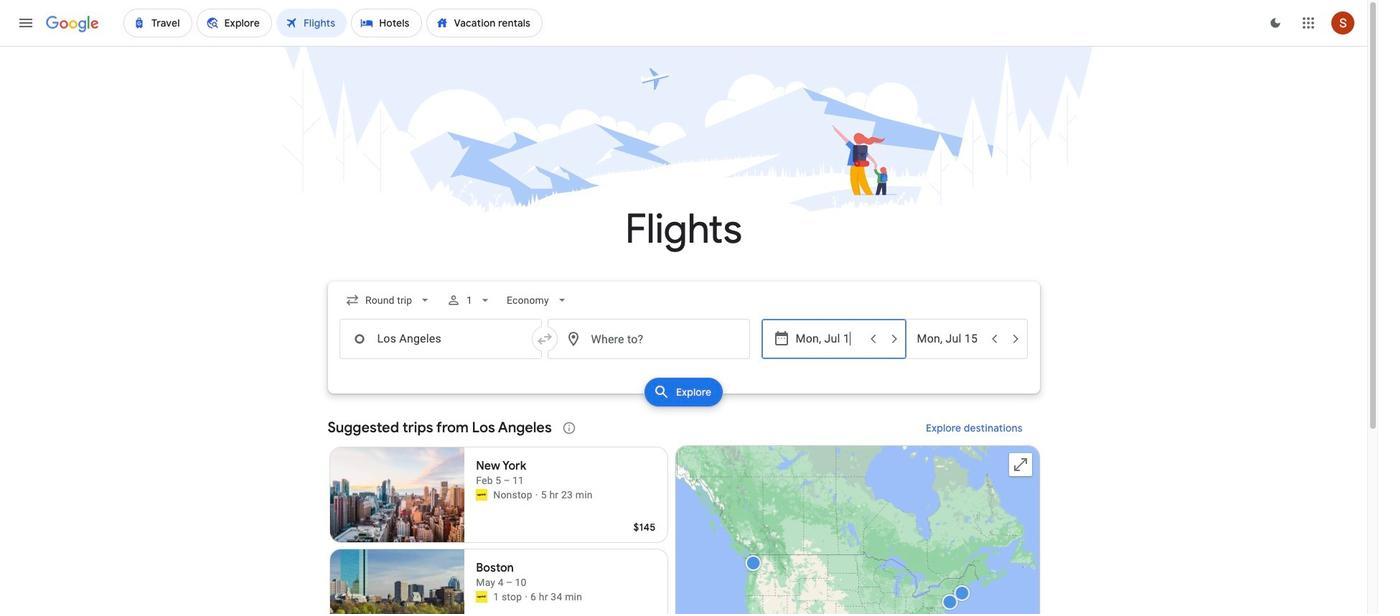 Task type: vqa. For each thing, say whether or not it's contained in the screenshot.
field
yes



Task type: locate. For each thing, give the bounding box(es) containing it.
Where to? text field
[[548, 319, 750, 359]]

suggested trips from los angeles region
[[328, 411, 1040, 614]]

change appearance image
[[1259, 6, 1294, 40]]

None field
[[339, 287, 438, 313], [501, 287, 575, 313], [339, 287, 438, 313], [501, 287, 575, 313]]

 image
[[536, 488, 538, 502]]

 image
[[525, 590, 528, 604]]

Flight search field
[[316, 282, 1052, 411]]

main menu image
[[17, 14, 34, 32]]

spirit image
[[476, 489, 488, 501]]

None text field
[[339, 319, 542, 359]]



Task type: describe. For each thing, give the bounding box(es) containing it.
145 US dollars text field
[[634, 521, 656, 534]]

none text field inside flight search field
[[339, 319, 542, 359]]

Return text field
[[918, 320, 984, 358]]

spirit image
[[476, 591, 488, 603]]

Departure text field
[[796, 320, 862, 358]]



